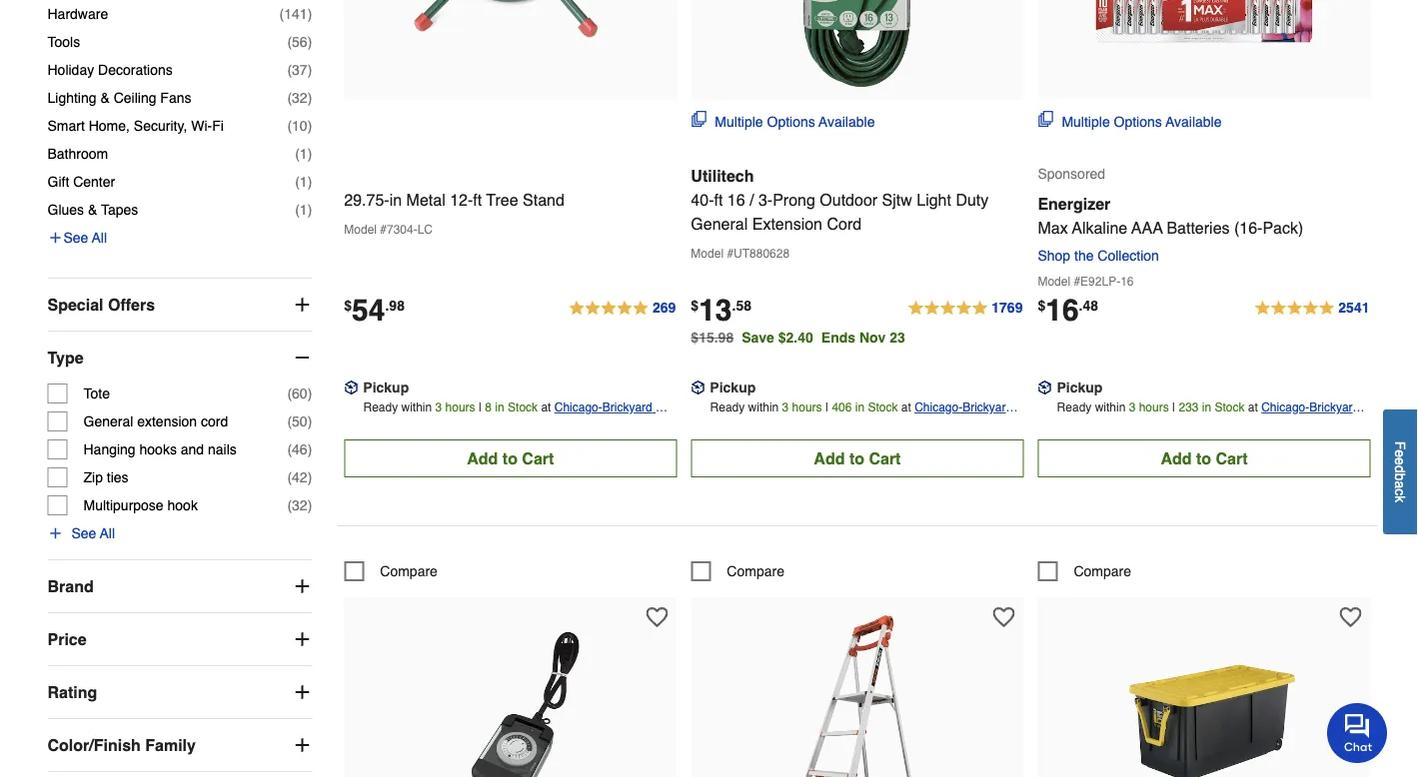 Task type: describe. For each thing, give the bounding box(es) containing it.
) for multipurpose hook
[[308, 498, 312, 514]]

multipurpose hook
[[83, 498, 198, 514]]

smart
[[47, 118, 85, 134]]

brickyard for ready within 3 hours | 233 in stock at chicago-brickyard lowe's
[[1310, 401, 1360, 415]]

5013943287 element
[[1038, 562, 1132, 582]]

(16-
[[1234, 219, 1263, 237]]

light
[[917, 191, 952, 209]]

( 60 )
[[287, 386, 312, 402]]

batteries
[[1167, 219, 1230, 237]]

3 for 8
[[435, 401, 442, 415]]

chicago- for ready within 3 hours | 233 in stock at chicago-brickyard lowe's
[[1262, 401, 1310, 415]]

hours for 8
[[445, 401, 475, 415]]

outdoor
[[820, 191, 878, 209]]

$ 16 .48
[[1038, 294, 1099, 328]]

at for 406
[[901, 401, 911, 415]]

pickup for ready within 3 hours | 406 in stock at chicago-brickyard lowe's
[[710, 380, 756, 396]]

3 add from the left
[[1161, 450, 1192, 468]]

compare for "5014114195" element
[[727, 564, 785, 580]]

plus image for brand
[[292, 577, 312, 597]]

23
[[890, 330, 905, 346]]

actual price $54.98 element
[[344, 294, 405, 328]]

& for ceiling
[[100, 90, 110, 106]]

utilitech 40-ft 16 / 3-prong outdoor sjtw light duty general extension cord image
[[748, 0, 967, 91]]

color/finish family button
[[47, 720, 312, 772]]

multiple options available for utilitech 40-ft 16 / 3-prong outdoor sjtw light duty general extension cord image
[[715, 114, 875, 130]]

tools
[[47, 34, 80, 50]]

) for gift center
[[308, 174, 312, 190]]

1 heart outline image from the left
[[993, 607, 1015, 629]]

type
[[47, 349, 84, 367]]

2 add from the left
[[814, 450, 845, 468]]

2541
[[1339, 300, 1370, 316]]

( for tote
[[287, 386, 292, 402]]

1 see all button from the top
[[47, 228, 107, 248]]

extension
[[752, 215, 823, 233]]

( 1 ) for &
[[295, 202, 312, 218]]

) for tools
[[308, 34, 312, 50]]

little giant ladders xtra-lite plus 5-ft aluminum type 1aa-375-lb load capacity step ladder image
[[748, 608, 967, 778]]

( 141 )
[[279, 6, 312, 22]]

50
[[292, 414, 308, 430]]

in for ready within 3 hours | 233 in stock at chicago-brickyard lowe's
[[1202, 401, 1212, 415]]

) for smart home, security, wi-fi
[[308, 118, 312, 134]]

sponsored
[[1038, 166, 1106, 182]]

( for zip ties
[[287, 470, 292, 486]]

$ 54 .98
[[344, 294, 405, 328]]

) for zip ties
[[308, 470, 312, 486]]

gift
[[47, 174, 69, 190]]

2 see all button from the top
[[47, 524, 115, 544]]

cord
[[827, 215, 862, 233]]

ends nov 23 element
[[821, 330, 913, 346]]

smart home, security, wi-fi
[[47, 118, 224, 134]]

5014114195 element
[[691, 562, 785, 582]]

$ for 16
[[1038, 298, 1046, 314]]

0 vertical spatial see
[[63, 230, 88, 246]]

model # 7304-lc
[[344, 223, 433, 237]]

max
[[1038, 219, 1068, 237]]

( for hanging hooks and nails
[[287, 442, 292, 458]]

0 vertical spatial see all
[[63, 230, 107, 246]]

1 cart from the left
[[522, 450, 554, 468]]

rating button
[[47, 667, 312, 719]]

2 vertical spatial 16
[[1046, 294, 1079, 328]]

hanging hooks and nails
[[83, 442, 237, 458]]

1 for center
[[300, 174, 308, 190]]

3 for 406
[[782, 401, 789, 415]]

$2.40
[[778, 330, 813, 346]]

2 heart outline image from the left
[[1340, 607, 1362, 629]]

utilitech 15-amps 125-volt 2-outlet plug-in countdown indoor or outdoor lighting timer image
[[401, 608, 621, 778]]

zip
[[83, 470, 103, 486]]

.58
[[732, 298, 752, 314]]

lc
[[418, 223, 433, 237]]

42
[[292, 470, 308, 486]]

available for multiple options available link related to energizer max alkaline aaa batteries (16-pack) image on the top right
[[1166, 114, 1222, 130]]

plus image for price
[[292, 630, 312, 650]]

) for general extension cord
[[308, 414, 312, 430]]

within for ready within 3 hours | 8 in stock at chicago-brickyard lowe's
[[401, 401, 432, 415]]

alkaline
[[1072, 219, 1128, 237]]

( for tools
[[287, 34, 292, 50]]

( 37 )
[[287, 62, 312, 78]]

29.75-in metal 12-ft tree stand
[[344, 191, 565, 209]]

lighting
[[47, 90, 97, 106]]

# for 40-ft 16 / 3-prong outdoor sjtw light duty general extension cord
[[727, 247, 734, 261]]

) for hardware
[[308, 6, 312, 22]]

| for 8
[[479, 401, 482, 415]]

chicago-brickyard lowe's button for ready within 3 hours | 233 in stock at chicago-brickyard lowe's
[[1262, 398, 1371, 435]]

security,
[[134, 118, 187, 134]]

lowe's for 406
[[915, 421, 952, 435]]

glues
[[47, 202, 84, 218]]

k
[[1393, 496, 1409, 503]]

1 1 from the top
[[300, 146, 308, 162]]

2 horizontal spatial #
[[1074, 275, 1081, 289]]

( for holiday decorations
[[287, 62, 292, 78]]

fans
[[160, 90, 191, 106]]

multiple options available link for energizer max alkaline aaa batteries (16-pack) image on the top right
[[1038, 111, 1222, 132]]

2 vertical spatial model
[[1038, 275, 1071, 289]]

at for 8
[[541, 401, 551, 415]]

13
[[699, 294, 732, 328]]

1 ft from the left
[[473, 191, 482, 209]]

hardware
[[47, 6, 108, 22]]

1 ( 1 ) from the top
[[295, 146, 312, 162]]

wi-
[[191, 118, 212, 134]]

2541 button
[[1254, 297, 1371, 321]]

3-
[[759, 191, 773, 209]]

1769 button
[[907, 297, 1024, 321]]

color/finish family
[[47, 737, 196, 755]]

1769
[[992, 300, 1023, 316]]

( 1 ) for center
[[295, 174, 312, 190]]

energizer max alkaline aaa batteries (16-pack) image
[[1095, 0, 1314, 91]]

multiple options available link for utilitech 40-ft 16 / 3-prong outdoor sjtw light duty general extension cord image
[[691, 111, 875, 132]]

) for tote
[[308, 386, 312, 402]]

2 add to cart button from the left
[[691, 440, 1024, 478]]

.98
[[385, 298, 405, 314]]

$15.98 save $2.40 ends nov 23
[[691, 330, 905, 346]]

fi
[[212, 118, 224, 134]]

) for lighting & ceiling fans
[[308, 90, 312, 106]]

multiple options available for energizer max alkaline aaa batteries (16-pack) image on the top right
[[1062, 114, 1222, 130]]

at for 233
[[1248, 401, 1258, 415]]

hours for 233
[[1139, 401, 1169, 415]]

3 add to cart from the left
[[1161, 450, 1248, 468]]

hook
[[167, 498, 198, 514]]

collection
[[1098, 248, 1159, 264]]

within for ready within 3 hours | 233 in stock at chicago-brickyard lowe's
[[1095, 401, 1126, 415]]

ready within 3 hours | 8 in stock at chicago-brickyard lowe's
[[363, 401, 656, 435]]

3 for 233
[[1129, 401, 1136, 415]]

( for lighting & ceiling fans
[[287, 90, 292, 106]]

) for glues & tapes
[[308, 202, 312, 218]]

1 vertical spatial general
[[83, 414, 133, 430]]

ft inside the utilitech 40-ft 16 / 3-prong outdoor sjtw light duty general extension cord
[[714, 191, 723, 209]]

extension
[[137, 414, 197, 430]]

lighting & ceiling fans
[[47, 90, 191, 106]]

ties
[[107, 470, 129, 486]]

chicago-brickyard lowe's button for ready within 3 hours | 406 in stock at chicago-brickyard lowe's
[[915, 398, 1024, 435]]

$ 13 .58
[[691, 294, 752, 328]]

) for holiday decorations
[[308, 62, 312, 78]]

minus image
[[292, 348, 312, 368]]

shop the collection link
[[1038, 248, 1167, 264]]

model # e92lp-16
[[1038, 275, 1134, 289]]

compare for 5014300771 'element'
[[380, 564, 438, 580]]

shop the collection
[[1038, 248, 1159, 264]]

10
[[292, 118, 308, 134]]

price button
[[47, 614, 312, 666]]

type button
[[47, 332, 312, 384]]

offers
[[108, 296, 155, 314]]

brickyard for ready within 3 hours | 406 in stock at chicago-brickyard lowe's
[[963, 401, 1013, 415]]

in for ready within 3 hours | 8 in stock at chicago-brickyard lowe's
[[495, 401, 505, 415]]

save
[[742, 330, 775, 346]]

model for 29.75-in metal 12-ft tree stand
[[344, 223, 377, 237]]

( 32 ) for multipurpose hook
[[287, 498, 312, 514]]

gift center
[[47, 174, 115, 190]]

( 42 )
[[287, 470, 312, 486]]

( 56 )
[[287, 34, 312, 50]]

brand button
[[47, 561, 312, 613]]

actual price $13.58 element
[[691, 294, 752, 328]]

ut880628
[[734, 247, 790, 261]]

stock for 233
[[1215, 401, 1245, 415]]

$ for 54
[[344, 298, 352, 314]]



Task type: vqa. For each thing, say whether or not it's contained in the screenshot.
melt
no



Task type: locate. For each thing, give the bounding box(es) containing it.
add down 406
[[814, 450, 845, 468]]

ready inside ready within 3 hours | 8 in stock at chicago-brickyard lowe's
[[363, 401, 398, 415]]

general up hanging
[[83, 414, 133, 430]]

60
[[292, 386, 308, 402]]

0 horizontal spatial stock
[[508, 401, 538, 415]]

1 add to cart button from the left
[[344, 440, 677, 478]]

stock inside ready within 3 hours | 406 in stock at chicago-brickyard lowe's
[[868, 401, 898, 415]]

1 vertical spatial ( 1 )
[[295, 174, 312, 190]]

3 brickyard from the left
[[1310, 401, 1360, 415]]

ready inside ready within 3 hours | 233 in stock at chicago-brickyard lowe's
[[1057, 401, 1092, 415]]

| inside ready within 3 hours | 233 in stock at chicago-brickyard lowe's
[[1173, 401, 1176, 415]]

plus image inside price 'button'
[[292, 630, 312, 650]]

within
[[401, 401, 432, 415], [748, 401, 779, 415], [1095, 401, 1126, 415]]

to down ready within 3 hours | 233 in stock at chicago-brickyard lowe's
[[1196, 450, 1212, 468]]

3 pickup from the left
[[1057, 380, 1103, 396]]

pickup image right 60
[[344, 381, 358, 395]]

2 horizontal spatial pickup image
[[1038, 381, 1052, 395]]

multiple up sponsored
[[1062, 114, 1110, 130]]

at right 8
[[541, 401, 551, 415]]

brickyard inside ready within 3 hours | 406 in stock at chicago-brickyard lowe's
[[963, 401, 1013, 415]]

holiday decorations
[[47, 62, 173, 78]]

2 brickyard from the left
[[963, 401, 1013, 415]]

7304-
[[387, 223, 418, 237]]

1 multiple options available from the left
[[715, 114, 875, 130]]

8
[[485, 401, 492, 415]]

/
[[750, 191, 754, 209]]

multiple
[[715, 114, 763, 130], [1062, 114, 1110, 130]]

0 vertical spatial 1
[[300, 146, 308, 162]]

1 horizontal spatial 5 stars image
[[907, 297, 1024, 321]]

( 32 ) for lighting & ceiling fans
[[287, 90, 312, 106]]

within inside ready within 3 hours | 8 in stock at chicago-brickyard lowe's
[[401, 401, 432, 415]]

all down "multipurpose"
[[100, 526, 115, 542]]

stock right 8
[[508, 401, 538, 415]]

3 left 406
[[782, 401, 789, 415]]

0 horizontal spatial hours
[[445, 401, 475, 415]]

multiple for energizer max alkaline aaa batteries (16-pack) image on the top right
[[1062, 114, 1110, 130]]

within left 8
[[401, 401, 432, 415]]

( for smart home, security, wi-fi
[[287, 118, 292, 134]]

2 add to cart from the left
[[814, 450, 901, 468]]

5 ) from the top
[[308, 118, 312, 134]]

2 e from the top
[[1393, 458, 1409, 465]]

chicago-
[[555, 401, 603, 415], [915, 401, 963, 415], [1262, 401, 1310, 415]]

1 horizontal spatial to
[[850, 450, 865, 468]]

0 vertical spatial ( 32 )
[[287, 90, 312, 106]]

5 stars image
[[568, 297, 677, 321], [907, 297, 1024, 321], [1254, 297, 1371, 321]]

pickup down "$ 54 .98"
[[363, 380, 409, 396]]

# for 29.75-in metal 12-ft tree stand
[[380, 223, 387, 237]]

1 horizontal spatial ready
[[710, 401, 745, 415]]

7 ) from the top
[[308, 174, 312, 190]]

) for hanging hooks and nails
[[308, 442, 312, 458]]

8 ) from the top
[[308, 202, 312, 218]]

options for energizer max alkaline aaa batteries (16-pack) image on the top right
[[1114, 114, 1162, 130]]

2 | from the left
[[826, 401, 829, 415]]

multiple options available up prong
[[715, 114, 875, 130]]

pickup image down $15.98
[[691, 381, 705, 395]]

40-
[[691, 191, 714, 209]]

c
[[1393, 489, 1409, 496]]

3 to from the left
[[1196, 450, 1212, 468]]

2 horizontal spatial add to cart button
[[1038, 440, 1371, 478]]

1 vertical spatial 1
[[300, 174, 308, 190]]

0 horizontal spatial chicago-
[[555, 401, 603, 415]]

2 horizontal spatial add to cart
[[1161, 450, 1248, 468]]

0 horizontal spatial heart outline image
[[993, 607, 1015, 629]]

.48
[[1079, 298, 1099, 314]]

2 horizontal spatial lowe's
[[1262, 421, 1299, 435]]

f e e d b a c k
[[1393, 441, 1409, 503]]

0 horizontal spatial |
[[479, 401, 482, 415]]

hours left 233
[[1139, 401, 1169, 415]]

pickup for ready within 3 hours | 8 in stock at chicago-brickyard lowe's
[[363, 380, 409, 396]]

3 chicago-brickyard lowe's button from the left
[[1262, 398, 1371, 435]]

1 multiple from the left
[[715, 114, 763, 130]]

54
[[352, 294, 385, 328]]

( 32 ) down the 42
[[287, 498, 312, 514]]

in left metal
[[390, 191, 402, 209]]

) for bathroom
[[308, 146, 312, 162]]

actual price $16.48 element
[[1038, 294, 1099, 328]]

1 vertical spatial see
[[71, 526, 96, 542]]

in right 233
[[1202, 401, 1212, 415]]

0 horizontal spatial ft
[[473, 191, 482, 209]]

1 lowe's from the left
[[555, 421, 591, 435]]

0 vertical spatial #
[[380, 223, 387, 237]]

269
[[653, 300, 676, 316]]

pickup down actual price $16.48 element
[[1057, 380, 1103, 396]]

0 vertical spatial 32
[[292, 90, 308, 106]]

1 available from the left
[[819, 114, 875, 130]]

1 horizontal spatial multiple options available link
[[1038, 111, 1222, 132]]

at
[[541, 401, 551, 415], [901, 401, 911, 415], [1248, 401, 1258, 415]]

1 for &
[[300, 202, 308, 218]]

$ for 13
[[691, 298, 699, 314]]

2 1 from the top
[[300, 174, 308, 190]]

1 ready from the left
[[363, 401, 398, 415]]

37
[[292, 62, 308, 78]]

2 vertical spatial ( 1 )
[[295, 202, 312, 218]]

1 $ from the left
[[344, 298, 352, 314]]

compare inside "5014114195" element
[[727, 564, 785, 580]]

1 within from the left
[[401, 401, 432, 415]]

1 vertical spatial see all button
[[47, 524, 115, 544]]

to down ready within 3 hours | 8 in stock at chicago-brickyard lowe's
[[503, 450, 518, 468]]

add to cart button
[[344, 440, 677, 478], [691, 440, 1024, 478], [1038, 440, 1371, 478]]

1 ( 32 ) from the top
[[287, 90, 312, 106]]

4 ) from the top
[[308, 90, 312, 106]]

5 stars image containing 1769
[[907, 297, 1024, 321]]

pickup image for ready within 3 hours | 8 in stock at chicago-brickyard lowe's
[[344, 381, 358, 395]]

3 pickup image from the left
[[1038, 381, 1052, 395]]

# up .58
[[727, 247, 734, 261]]

b
[[1393, 473, 1409, 481]]

3 3 from the left
[[1129, 401, 1136, 415]]

0 horizontal spatial pickup image
[[344, 381, 358, 395]]

plus image inside special offers button
[[292, 295, 312, 315]]

3 inside ready within 3 hours | 233 in stock at chicago-brickyard lowe's
[[1129, 401, 1136, 415]]

2 ) from the top
[[308, 34, 312, 50]]

11 ) from the top
[[308, 442, 312, 458]]

at inside ready within 3 hours | 406 in stock at chicago-brickyard lowe's
[[901, 401, 911, 415]]

3 inside ready within 3 hours | 406 in stock at chicago-brickyard lowe's
[[782, 401, 789, 415]]

1 plus image from the top
[[292, 577, 312, 597]]

cart down ready within 3 hours | 406 in stock at chicago-brickyard lowe's on the right bottom of the page
[[869, 450, 901, 468]]

2 cart from the left
[[869, 450, 901, 468]]

ends
[[821, 330, 856, 346]]

special
[[47, 296, 103, 314]]

center
[[73, 174, 115, 190]]

3 $ from the left
[[1038, 298, 1046, 314]]

1 horizontal spatial |
[[826, 401, 829, 415]]

32 down the 42
[[292, 498, 308, 514]]

available down utilitech 40-ft 16 / 3-prong outdoor sjtw light duty general extension cord image
[[819, 114, 875, 130]]

e up b in the bottom of the page
[[1393, 458, 1409, 465]]

see down glues
[[63, 230, 88, 246]]

pickup image for ready within 3 hours | 233 in stock at chicago-brickyard lowe's
[[1038, 381, 1052, 395]]

at inside ready within 3 hours | 8 in stock at chicago-brickyard lowe's
[[541, 401, 551, 415]]

2 3 from the left
[[782, 401, 789, 415]]

13 ) from the top
[[308, 498, 312, 514]]

plus image inside rating button
[[292, 683, 312, 703]]

1 horizontal spatial add to cart
[[814, 450, 901, 468]]

0 horizontal spatial multiple options available
[[715, 114, 875, 130]]

utilitech
[[691, 167, 754, 185]]

1 vertical spatial &
[[88, 202, 97, 218]]

2 available from the left
[[1166, 114, 1222, 130]]

a
[[1393, 481, 1409, 489]]

3 ) from the top
[[308, 62, 312, 78]]

see all button down glues
[[47, 228, 107, 248]]

1 horizontal spatial available
[[1166, 114, 1222, 130]]

chicago- inside ready within 3 hours | 233 in stock at chicago-brickyard lowe's
[[1262, 401, 1310, 415]]

chat invite button image
[[1327, 703, 1388, 764]]

$ right 1769
[[1038, 298, 1046, 314]]

$ inside "$ 54 .98"
[[344, 298, 352, 314]]

chicago- right 406
[[915, 401, 963, 415]]

chicago- inside ready within 3 hours | 406 in stock at chicago-brickyard lowe's
[[915, 401, 963, 415]]

3 | from the left
[[1173, 401, 1176, 415]]

0 vertical spatial 16
[[728, 191, 745, 209]]

1 compare from the left
[[380, 564, 438, 580]]

model down shop
[[1038, 275, 1071, 289]]

general inside the utilitech 40-ft 16 / 3-prong outdoor sjtw light duty general extension cord
[[691, 215, 748, 233]]

1 horizontal spatial 3
[[782, 401, 789, 415]]

add to cart down ready within 3 hours | 406 in stock at chicago-brickyard lowe's on the right bottom of the page
[[814, 450, 901, 468]]

see all down "multipurpose"
[[71, 526, 115, 542]]

1 horizontal spatial add to cart button
[[691, 440, 1024, 478]]

3 hours from the left
[[1139, 401, 1169, 415]]

brickyard for ready within 3 hours | 8 in stock at chicago-brickyard lowe's
[[603, 401, 653, 415]]

2 to from the left
[[850, 450, 865, 468]]

see all
[[63, 230, 107, 246], [71, 526, 115, 542]]

in inside ready within 3 hours | 233 in stock at chicago-brickyard lowe's
[[1202, 401, 1212, 415]]

2 lowe's from the left
[[915, 421, 952, 435]]

0 horizontal spatial multiple options available link
[[691, 111, 875, 132]]

( for gift center
[[295, 174, 300, 190]]

at right 233
[[1248, 401, 1258, 415]]

0 horizontal spatial within
[[401, 401, 432, 415]]

hours left 8
[[445, 401, 475, 415]]

2 stock from the left
[[868, 401, 898, 415]]

0 horizontal spatial add to cart button
[[344, 440, 677, 478]]

all down glues & tapes in the top of the page
[[92, 230, 107, 246]]

3 at from the left
[[1248, 401, 1258, 415]]

2 horizontal spatial chicago-
[[1262, 401, 1310, 415]]

0 horizontal spatial &
[[88, 202, 97, 218]]

1 vertical spatial all
[[100, 526, 115, 542]]

&
[[100, 90, 110, 106], [88, 202, 97, 218]]

3 left 233
[[1129, 401, 1136, 415]]

1 horizontal spatial lowe's
[[915, 421, 952, 435]]

1 horizontal spatial general
[[691, 215, 748, 233]]

and
[[181, 442, 204, 458]]

0 vertical spatial ( 1 )
[[295, 146, 312, 162]]

2 5 stars image from the left
[[907, 297, 1024, 321]]

2 horizontal spatial hours
[[1139, 401, 1169, 415]]

see all button down "multipurpose"
[[47, 524, 115, 544]]

& right glues
[[88, 202, 97, 218]]

lowe's for 8
[[555, 421, 591, 435]]

0 vertical spatial general
[[691, 215, 748, 233]]

undefined 29.75-in metal 12-ft tree stand image
[[401, 0, 621, 91]]

nails
[[208, 442, 237, 458]]

stock inside ready within 3 hours | 8 in stock at chicago-brickyard lowe's
[[508, 401, 538, 415]]

0 vertical spatial all
[[92, 230, 107, 246]]

multiple up utilitech
[[715, 114, 763, 130]]

within left 233
[[1095, 401, 1126, 415]]

32 down ( 37 )
[[292, 90, 308, 106]]

pickup down $15.98
[[710, 380, 756, 396]]

1 chicago- from the left
[[555, 401, 603, 415]]

| left 8
[[479, 401, 482, 415]]

6 ) from the top
[[308, 146, 312, 162]]

rating
[[47, 684, 97, 702]]

2 vertical spatial 1
[[300, 202, 308, 218]]

energizer max alkaline aaa batteries (16-pack)
[[1038, 195, 1304, 237]]

( for hardware
[[279, 6, 284, 22]]

1 pickup image from the left
[[344, 381, 358, 395]]

2 horizontal spatial to
[[1196, 450, 1212, 468]]

stock inside ready within 3 hours | 233 in stock at chicago-brickyard lowe's
[[1215, 401, 1245, 415]]

see all down glues & tapes in the top of the page
[[63, 230, 107, 246]]

compare inside 5014300771 'element'
[[380, 564, 438, 580]]

2 hours from the left
[[792, 401, 822, 415]]

0 horizontal spatial chicago-brickyard lowe's button
[[555, 398, 677, 435]]

lowe's inside ready within 3 hours | 233 in stock at chicago-brickyard lowe's
[[1262, 421, 1299, 435]]

ready for ready within 3 hours | 233 in stock at chicago-brickyard lowe's
[[1057, 401, 1092, 415]]

1 horizontal spatial chicago-
[[915, 401, 963, 415]]

( for general extension cord
[[287, 414, 292, 430]]

1 horizontal spatial at
[[901, 401, 911, 415]]

12 ) from the top
[[308, 470, 312, 486]]

chicago- for ready within 3 hours | 406 in stock at chicago-brickyard lowe's
[[915, 401, 963, 415]]

see
[[63, 230, 88, 246], [71, 526, 96, 542]]

( 10 )
[[287, 118, 312, 134]]

ready right 60
[[363, 401, 398, 415]]

lowe's inside ready within 3 hours | 8 in stock at chicago-brickyard lowe's
[[555, 421, 591, 435]]

0 horizontal spatial compare
[[380, 564, 438, 580]]

2 horizontal spatial chicago-brickyard lowe's button
[[1262, 398, 1371, 435]]

3 ready from the left
[[1057, 401, 1092, 415]]

| left 233
[[1173, 401, 1176, 415]]

options up energizer max alkaline aaa batteries (16-pack)
[[1114, 114, 1162, 130]]

available for multiple options available link corresponding to utilitech 40-ft 16 / 3-prong outdoor sjtw light duty general extension cord image
[[819, 114, 875, 130]]

1 add from the left
[[467, 450, 498, 468]]

options up prong
[[767, 114, 815, 130]]

plus image for color/finish family
[[292, 736, 312, 756]]

10 ) from the top
[[308, 414, 312, 430]]

ready
[[363, 401, 398, 415], [710, 401, 745, 415], [1057, 401, 1092, 415]]

plus image for special offers
[[292, 295, 312, 315]]

2 chicago-brickyard lowe's button from the left
[[915, 398, 1024, 435]]

0 horizontal spatial 3
[[435, 401, 442, 415]]

pickup for ready within 3 hours | 233 in stock at chicago-brickyard lowe's
[[1057, 380, 1103, 396]]

1 horizontal spatial cart
[[869, 450, 901, 468]]

1 vertical spatial 32
[[292, 498, 308, 514]]

chicago-brickyard lowe's button
[[555, 398, 677, 435], [915, 398, 1024, 435], [1262, 398, 1371, 435]]

1 options from the left
[[767, 114, 815, 130]]

plus image
[[292, 577, 312, 597], [292, 736, 312, 756]]

available
[[819, 114, 875, 130], [1166, 114, 1222, 130]]

available down energizer max alkaline aaa batteries (16-pack) image on the top right
[[1166, 114, 1222, 130]]

2 ft from the left
[[714, 191, 723, 209]]

1 horizontal spatial hours
[[792, 401, 822, 415]]

pack)
[[1263, 219, 1304, 237]]

see down "multipurpose"
[[71, 526, 96, 542]]

prong
[[773, 191, 816, 209]]

zip ties
[[83, 470, 129, 486]]

2 horizontal spatial ready
[[1057, 401, 1092, 415]]

1 horizontal spatial heart outline image
[[1340, 607, 1362, 629]]

& up home,
[[100, 90, 110, 106]]

multiple options available up sponsored
[[1062, 114, 1222, 130]]

plus image inside color/finish family button
[[292, 736, 312, 756]]

plus image for rating
[[292, 683, 312, 703]]

to down ready within 3 hours | 406 in stock at chicago-brickyard lowe's on the right bottom of the page
[[850, 450, 865, 468]]

1 vertical spatial see all
[[71, 526, 115, 542]]

2 chicago- from the left
[[915, 401, 963, 415]]

plus image inside brand 'button'
[[292, 577, 312, 597]]

$ left .98
[[344, 298, 352, 314]]

general down 40-
[[691, 215, 748, 233]]

within inside ready within 3 hours | 233 in stock at chicago-brickyard lowe's
[[1095, 401, 1126, 415]]

was price $15.98 element
[[691, 325, 742, 346]]

2 horizontal spatial compare
[[1074, 564, 1132, 580]]

2 horizontal spatial $
[[1038, 298, 1046, 314]]

( 32 ) down ( 37 )
[[287, 90, 312, 106]]

& for tapes
[[88, 202, 97, 218]]

heart outline image
[[646, 607, 668, 629]]

16 for e92lp-
[[1121, 275, 1134, 289]]

e
[[1393, 450, 1409, 458], [1393, 458, 1409, 465]]

hours left 406
[[792, 401, 822, 415]]

model for 40-ft 16 / 3-prong outdoor sjtw light duty general extension cord
[[691, 247, 724, 261]]

2 multiple from the left
[[1062, 114, 1110, 130]]

3 within from the left
[[1095, 401, 1126, 415]]

ft down utilitech
[[714, 191, 723, 209]]

3 cart from the left
[[1216, 450, 1248, 468]]

2 pickup from the left
[[710, 380, 756, 396]]

233
[[1179, 401, 1199, 415]]

decorations
[[98, 62, 173, 78]]

hours inside ready within 3 hours | 8 in stock at chicago-brickyard lowe's
[[445, 401, 475, 415]]

5 stars image for 54
[[568, 297, 677, 321]]

in for ready within 3 hours | 406 in stock at chicago-brickyard lowe's
[[855, 401, 865, 415]]

1 vertical spatial 16
[[1121, 275, 1134, 289]]

hours for 406
[[792, 401, 822, 415]]

1 chicago-brickyard lowe's button from the left
[[555, 398, 677, 435]]

home,
[[89, 118, 130, 134]]

269 button
[[568, 297, 677, 321]]

pickup image for ready within 3 hours | 406 in stock at chicago-brickyard lowe's
[[691, 381, 705, 395]]

multiple options available link up sponsored
[[1038, 111, 1222, 132]]

2 ( 32 ) from the top
[[287, 498, 312, 514]]

at right 406
[[901, 401, 911, 415]]

multiple options available link up prong
[[691, 111, 875, 132]]

29.75-in metal 12-ft tree stand link
[[344, 167, 677, 212]]

options for utilitech 40-ft 16 / 3-prong outdoor sjtw light duty general extension cord image
[[767, 114, 815, 130]]

16 down collection
[[1121, 275, 1134, 289]]

3 ( 1 ) from the top
[[295, 202, 312, 218]]

metal
[[406, 191, 446, 209]]

bathroom
[[47, 146, 108, 162]]

2 within from the left
[[748, 401, 779, 415]]

stock for 8
[[508, 401, 538, 415]]

0 horizontal spatial multiple
[[715, 114, 763, 130]]

32 for multipurpose hook
[[292, 498, 308, 514]]

1 horizontal spatial stock
[[868, 401, 898, 415]]

3 add to cart button from the left
[[1038, 440, 1371, 478]]

2 ready from the left
[[710, 401, 745, 415]]

| for 406
[[826, 401, 829, 415]]

add down 233
[[1161, 450, 1192, 468]]

brickyard inside ready within 3 hours | 233 in stock at chicago-brickyard lowe's
[[1310, 401, 1360, 415]]

chicago- for ready within 3 hours | 8 in stock at chicago-brickyard lowe's
[[555, 401, 603, 415]]

3 lowe's from the left
[[1262, 421, 1299, 435]]

1 to from the left
[[503, 450, 518, 468]]

stock right 406
[[868, 401, 898, 415]]

16
[[728, 191, 745, 209], [1121, 275, 1134, 289], [1046, 294, 1079, 328]]

general extension cord
[[83, 414, 228, 430]]

1 5 stars image from the left
[[568, 297, 677, 321]]

1 horizontal spatial add
[[814, 450, 845, 468]]

0 vertical spatial model
[[344, 223, 377, 237]]

brand
[[47, 578, 94, 596]]

1 | from the left
[[479, 401, 482, 415]]

16 left /
[[728, 191, 745, 209]]

within inside ready within 3 hours | 406 in stock at chicago-brickyard lowe's
[[748, 401, 779, 415]]

ready down $15.98
[[710, 401, 745, 415]]

1 vertical spatial #
[[727, 247, 734, 261]]

hanging
[[83, 442, 136, 458]]

2 horizontal spatial within
[[1095, 401, 1126, 415]]

chicago- inside ready within 3 hours | 8 in stock at chicago-brickyard lowe's
[[555, 401, 603, 415]]

chicago-brickyard lowe's button for ready within 3 hours | 8 in stock at chicago-brickyard lowe's
[[555, 398, 677, 435]]

5 stars image containing 269
[[568, 297, 677, 321]]

brickyard inside ready within 3 hours | 8 in stock at chicago-brickyard lowe's
[[603, 401, 653, 415]]

special offers button
[[47, 279, 312, 331]]

plus image
[[47, 230, 63, 246], [292, 295, 312, 315], [47, 526, 63, 542], [292, 630, 312, 650], [292, 683, 312, 703]]

hours inside ready within 3 hours | 406 in stock at chicago-brickyard lowe's
[[792, 401, 822, 415]]

0 horizontal spatial lowe's
[[555, 421, 591, 435]]

multiple for utilitech 40-ft 16 / 3-prong outdoor sjtw light duty general extension cord image
[[715, 114, 763, 130]]

406
[[832, 401, 852, 415]]

3 stock from the left
[[1215, 401, 1245, 415]]

| inside ready within 3 hours | 406 in stock at chicago-brickyard lowe's
[[826, 401, 829, 415]]

cart down ready within 3 hours | 8 in stock at chicago-brickyard lowe's
[[522, 450, 554, 468]]

sjtw
[[882, 191, 912, 209]]

3 compare from the left
[[1074, 564, 1132, 580]]

energizer
[[1038, 195, 1111, 213]]

in right 406
[[855, 401, 865, 415]]

0 horizontal spatial general
[[83, 414, 133, 430]]

holiday
[[47, 62, 94, 78]]

16 inside the utilitech 40-ft 16 / 3-prong outdoor sjtw light duty general extension cord
[[728, 191, 745, 209]]

ready for ready within 3 hours | 8 in stock at chicago-brickyard lowe's
[[363, 401, 398, 415]]

special offers
[[47, 296, 155, 314]]

1 vertical spatial ( 32 )
[[287, 498, 312, 514]]

1 multiple options available link from the left
[[691, 111, 875, 132]]

$ inside $ 13 .58
[[691, 298, 699, 314]]

2 horizontal spatial add
[[1161, 450, 1192, 468]]

0 horizontal spatial to
[[503, 450, 518, 468]]

add to cart down ready within 3 hours | 8 in stock at chicago-brickyard lowe's
[[467, 450, 554, 468]]

2 horizontal spatial |
[[1173, 401, 1176, 415]]

( for multipurpose hook
[[287, 498, 292, 514]]

stock right 233
[[1215, 401, 1245, 415]]

ready inside ready within 3 hours | 406 in stock at chicago-brickyard lowe's
[[710, 401, 745, 415]]

in inside ready within 3 hours | 8 in stock at chicago-brickyard lowe's
[[495, 401, 505, 415]]

add to cart button down ready within 3 hours | 406 in stock at chicago-brickyard lowe's on the right bottom of the page
[[691, 440, 1024, 478]]

1 horizontal spatial $
[[691, 298, 699, 314]]

1 horizontal spatial pickup image
[[691, 381, 705, 395]]

3 left 8
[[435, 401, 442, 415]]

1 horizontal spatial #
[[727, 247, 734, 261]]

1 brickyard from the left
[[603, 401, 653, 415]]

( for glues & tapes
[[295, 202, 300, 218]]

cart down ready within 3 hours | 233 in stock at chicago-brickyard lowe's
[[1216, 450, 1248, 468]]

5014300771 element
[[344, 562, 438, 582]]

1 stock from the left
[[508, 401, 538, 415]]

chicago- right 8
[[555, 401, 603, 415]]

2 plus image from the top
[[292, 736, 312, 756]]

5 stars image for 13
[[907, 297, 1024, 321]]

1 vertical spatial model
[[691, 247, 724, 261]]

1 horizontal spatial chicago-brickyard lowe's button
[[915, 398, 1024, 435]]

2 multiple options available link from the left
[[1038, 111, 1222, 132]]

0 horizontal spatial #
[[380, 223, 387, 237]]

$15.98
[[691, 330, 734, 346]]

pickup
[[363, 380, 409, 396], [710, 380, 756, 396], [1057, 380, 1103, 396]]

ft left the tree
[[473, 191, 482, 209]]

3 5 stars image from the left
[[1254, 297, 1371, 321]]

2 horizontal spatial cart
[[1216, 450, 1248, 468]]

glues & tapes
[[47, 202, 138, 218]]

pickup image
[[344, 381, 358, 395], [691, 381, 705, 395], [1038, 381, 1052, 395]]

1 horizontal spatial pickup
[[710, 380, 756, 396]]

add to cart button down ready within 3 hours | 8 in stock at chicago-brickyard lowe's
[[344, 440, 677, 478]]

project source commander x-large 75-gallons (300-quart) black and yellow heavy duty rolling tote with standard snap lid image
[[1095, 608, 1314, 778]]

2 pickup image from the left
[[691, 381, 705, 395]]

e up d
[[1393, 450, 1409, 458]]

tote
[[83, 386, 110, 402]]

heart outline image
[[993, 607, 1015, 629], [1340, 607, 1362, 629]]

ready for ready within 3 hours | 406 in stock at chicago-brickyard lowe's
[[710, 401, 745, 415]]

within for ready within 3 hours | 406 in stock at chicago-brickyard lowe's
[[748, 401, 779, 415]]

hours inside ready within 3 hours | 233 in stock at chicago-brickyard lowe's
[[1139, 401, 1169, 415]]

2 compare from the left
[[727, 564, 785, 580]]

| left 406
[[826, 401, 829, 415]]

lowe's inside ready within 3 hours | 406 in stock at chicago-brickyard lowe's
[[915, 421, 952, 435]]

0 horizontal spatial $
[[344, 298, 352, 314]]

2 horizontal spatial at
[[1248, 401, 1258, 415]]

1 horizontal spatial model
[[691, 247, 724, 261]]

2 at from the left
[[901, 401, 911, 415]]

2 ( 1 ) from the top
[[295, 174, 312, 190]]

add to cart button down ready within 3 hours | 233 in stock at chicago-brickyard lowe's
[[1038, 440, 1371, 478]]

1 horizontal spatial options
[[1114, 114, 1162, 130]]

3 chicago- from the left
[[1262, 401, 1310, 415]]

# down '29.75-'
[[380, 223, 387, 237]]

$ inside $ 16 .48
[[1038, 298, 1046, 314]]

brickyard
[[603, 401, 653, 415], [963, 401, 1013, 415], [1310, 401, 1360, 415]]

chicago- right 233
[[1262, 401, 1310, 415]]

0 horizontal spatial at
[[541, 401, 551, 415]]

multiple options available link
[[691, 111, 875, 132], [1038, 111, 1222, 132]]

$ right 269
[[691, 298, 699, 314]]

2 horizontal spatial 3
[[1129, 401, 1136, 415]]

16 down model # e92lp-16 on the top of the page
[[1046, 294, 1079, 328]]

1
[[300, 146, 308, 162], [300, 174, 308, 190], [300, 202, 308, 218]]

# up .48
[[1074, 275, 1081, 289]]

1 hours from the left
[[445, 401, 475, 415]]

3 1 from the top
[[300, 202, 308, 218]]

family
[[145, 737, 196, 755]]

2 horizontal spatial 16
[[1121, 275, 1134, 289]]

)
[[308, 6, 312, 22], [308, 34, 312, 50], [308, 62, 312, 78], [308, 90, 312, 106], [308, 118, 312, 134], [308, 146, 312, 162], [308, 174, 312, 190], [308, 202, 312, 218], [308, 386, 312, 402], [308, 414, 312, 430], [308, 442, 312, 458], [308, 470, 312, 486], [308, 498, 312, 514]]

| inside ready within 3 hours | 8 in stock at chicago-brickyard lowe's
[[479, 401, 482, 415]]

1 horizontal spatial multiple options available
[[1062, 114, 1222, 130]]

all
[[92, 230, 107, 246], [100, 526, 115, 542]]

1 e from the top
[[1393, 450, 1409, 458]]

tapes
[[101, 202, 138, 218]]

f
[[1393, 441, 1409, 450]]

lowe's for 233
[[1262, 421, 1299, 435]]

compare for 5013943287 element on the bottom of page
[[1074, 564, 1132, 580]]

aaa
[[1132, 219, 1163, 237]]

1 add to cart from the left
[[467, 450, 554, 468]]

2 $ from the left
[[691, 298, 699, 314]]

at inside ready within 3 hours | 233 in stock at chicago-brickyard lowe's
[[1248, 401, 1258, 415]]

add down ready within 3 hours | 8 in stock at chicago-brickyard lowe's
[[467, 450, 498, 468]]

141
[[284, 6, 308, 22]]

( for bathroom
[[295, 146, 300, 162]]

1 32 from the top
[[292, 90, 308, 106]]

1 horizontal spatial 16
[[1046, 294, 1079, 328]]

2 horizontal spatial stock
[[1215, 401, 1245, 415]]

model down '29.75-'
[[344, 223, 377, 237]]

within down save on the right of page
[[748, 401, 779, 415]]

in inside ready within 3 hours | 406 in stock at chicago-brickyard lowe's
[[855, 401, 865, 415]]

savings save $2.40 element
[[742, 330, 913, 346]]

in right 8
[[495, 401, 505, 415]]

5 stars image containing 2541
[[1254, 297, 1371, 321]]

16 for ft
[[728, 191, 745, 209]]

2 horizontal spatial brickyard
[[1310, 401, 1360, 415]]

model left ut880628
[[691, 247, 724, 261]]

ready down $ 16 .48
[[1057, 401, 1092, 415]]

add to cart down ready within 3 hours | 233 in stock at chicago-brickyard lowe's
[[1161, 450, 1248, 468]]

32 for lighting & ceiling fans
[[292, 90, 308, 106]]

5 stars image for 16
[[1254, 297, 1371, 321]]

2 multiple options available from the left
[[1062, 114, 1222, 130]]

nov
[[860, 330, 886, 346]]

| for 233
[[1173, 401, 1176, 415]]

2 options from the left
[[1114, 114, 1162, 130]]

0 horizontal spatial options
[[767, 114, 815, 130]]

add
[[467, 450, 498, 468], [814, 450, 845, 468], [1161, 450, 1192, 468]]

in
[[390, 191, 402, 209], [495, 401, 505, 415], [855, 401, 865, 415], [1202, 401, 1212, 415]]

0 horizontal spatial model
[[344, 223, 377, 237]]

compare inside 5013943287 element
[[1074, 564, 1132, 580]]

3 inside ready within 3 hours | 8 in stock at chicago-brickyard lowe's
[[435, 401, 442, 415]]

multipurpose
[[83, 498, 164, 514]]

1 ) from the top
[[308, 6, 312, 22]]

1 horizontal spatial within
[[748, 401, 779, 415]]

pickup image down actual price $16.48 element
[[1038, 381, 1052, 395]]



